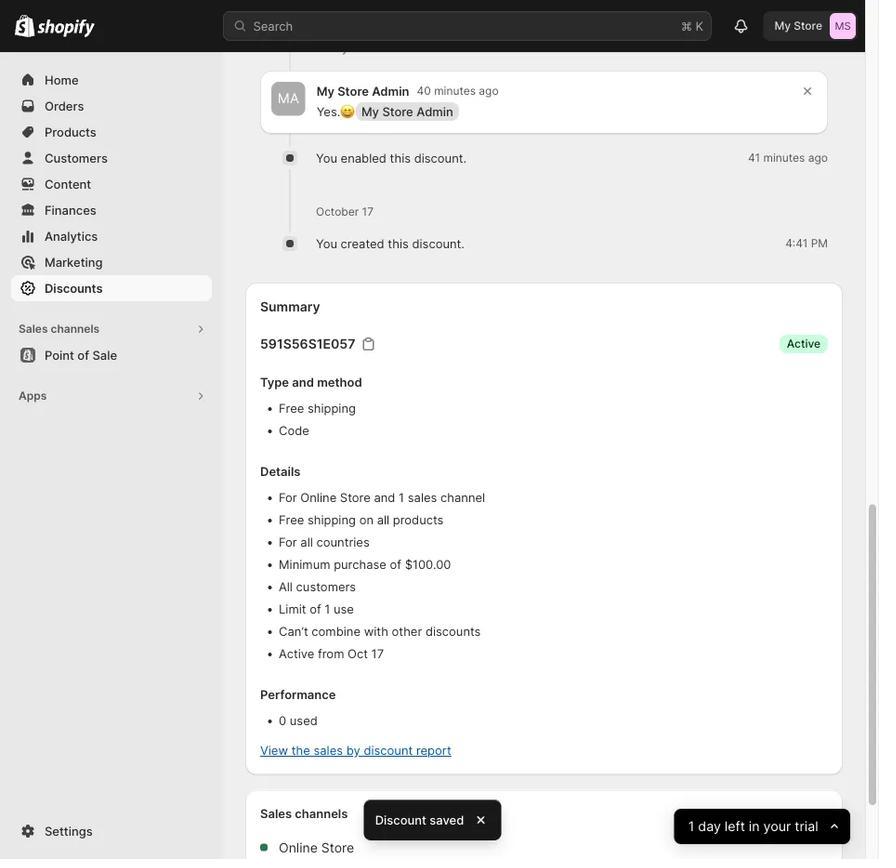 Task type: locate. For each thing, give the bounding box(es) containing it.
analytics link
[[11, 223, 212, 249]]

sales inside button
[[19, 322, 48, 336]]

orders
[[45, 99, 84, 113]]

and
[[292, 376, 314, 390], [374, 491, 396, 505]]

all
[[279, 580, 293, 595]]

my for my store admin 40 minutes ago yes.😄 my store admin
[[317, 84, 335, 99]]

1 vertical spatial sales channels
[[260, 807, 348, 822]]

free up minimum
[[279, 513, 304, 528]]

marketing
[[45, 255, 103, 269]]

sales up "products"
[[408, 491, 438, 505]]

in
[[750, 819, 761, 835]]

1 horizontal spatial ago
[[809, 152, 829, 165]]

pm
[[812, 237, 829, 251]]

1 you from the top
[[316, 151, 338, 165]]

0 vertical spatial sales
[[19, 322, 48, 336]]

1 horizontal spatial 1
[[399, 491, 405, 505]]

online
[[301, 491, 337, 505], [279, 840, 318, 856]]

0 vertical spatial ago
[[479, 85, 499, 98]]

products
[[45, 125, 97, 139]]

sales up online store
[[260, 807, 292, 822]]

channels up point of sale on the left of the page
[[51, 322, 100, 336]]

shipping
[[308, 402, 356, 416], [308, 513, 356, 528]]

1 vertical spatial my
[[317, 84, 335, 99]]

of right limit
[[310, 603, 321, 617]]

17 right october
[[362, 205, 374, 219]]

1 vertical spatial of
[[390, 558, 402, 572]]

channels inside button
[[51, 322, 100, 336]]

sales left by
[[314, 744, 343, 758]]

products link
[[11, 119, 212, 145]]

40
[[417, 85, 431, 98]]

41
[[749, 152, 761, 165]]

1 shipping from the top
[[308, 402, 356, 416]]

this right enabled
[[390, 151, 411, 165]]

1 vertical spatial channels
[[295, 807, 348, 822]]

sales channels inside button
[[19, 322, 100, 336]]

0 vertical spatial channels
[[51, 322, 100, 336]]

shipping up 'countries'
[[308, 513, 356, 528]]

2 horizontal spatial of
[[390, 558, 402, 572]]

finances
[[45, 203, 97, 217]]

channels up online store
[[295, 807, 348, 822]]

for down details
[[279, 491, 297, 505]]

free up code
[[279, 402, 304, 416]]

shopify image
[[37, 19, 95, 38]]

0 vertical spatial for
[[279, 491, 297, 505]]

discount
[[376, 813, 427, 827]]

discount. for you created this discount.
[[412, 237, 465, 251]]

my left the my store image
[[775, 19, 792, 33]]

0 vertical spatial this
[[390, 151, 411, 165]]

minutes
[[435, 85, 476, 98], [764, 152, 806, 165]]

0 horizontal spatial channels
[[51, 322, 100, 336]]

all right on
[[377, 513, 390, 528]]

admin
[[372, 84, 410, 99], [417, 105, 454, 119]]

shipping inside free shipping code
[[308, 402, 356, 416]]

admin down the 40
[[417, 105, 454, 119]]

minutes right 41 on the right
[[764, 152, 806, 165]]

1 vertical spatial 1
[[325, 603, 331, 617]]

0 horizontal spatial ago
[[479, 85, 499, 98]]

on
[[360, 513, 374, 528]]

1 vertical spatial this
[[388, 237, 409, 251]]

17 right oct
[[372, 647, 384, 662]]

sales up point
[[19, 322, 48, 336]]

0 horizontal spatial minutes
[[435, 85, 476, 98]]

$100.00
[[405, 558, 452, 572]]

1 vertical spatial online
[[279, 840, 318, 856]]

0 vertical spatial sales channels
[[19, 322, 100, 336]]

summary
[[260, 299, 321, 315]]

0 vertical spatial discount.
[[415, 151, 467, 165]]

1 vertical spatial free
[[279, 513, 304, 528]]

sales channels up online store
[[260, 807, 348, 822]]

0 vertical spatial my
[[775, 19, 792, 33]]

1 left 'use'
[[325, 603, 331, 617]]

0 vertical spatial active
[[788, 338, 821, 351]]

this right created
[[388, 237, 409, 251]]

0 vertical spatial minutes
[[435, 85, 476, 98]]

0 vertical spatial online
[[301, 491, 337, 505]]

sales channels
[[19, 322, 100, 336], [260, 807, 348, 822]]

ago right 41 on the right
[[809, 152, 829, 165]]

for up minimum
[[279, 536, 297, 550]]

1 horizontal spatial channels
[[295, 807, 348, 822]]

1 up "products"
[[399, 491, 405, 505]]

1 vertical spatial active
[[279, 647, 315, 662]]

and up "products"
[[374, 491, 396, 505]]

code
[[279, 424, 310, 438]]

0 horizontal spatial all
[[301, 536, 313, 550]]

used
[[290, 714, 318, 729]]

my up "yes.😄"
[[317, 84, 335, 99]]

customers link
[[11, 145, 212, 171]]

1 vertical spatial you
[[316, 237, 338, 251]]

combine
[[312, 625, 361, 639]]

discount. down the my store admin link
[[415, 151, 467, 165]]

0 horizontal spatial sales
[[19, 322, 48, 336]]

free
[[279, 402, 304, 416], [279, 513, 304, 528]]

store for my store admin 40 minutes ago yes.😄 my store admin
[[338, 84, 369, 99]]

0 horizontal spatial sales
[[314, 744, 343, 758]]

you down october
[[316, 237, 338, 251]]

0 horizontal spatial my
[[317, 84, 335, 99]]

0 horizontal spatial of
[[78, 348, 89, 362]]

2 vertical spatial 1
[[689, 819, 695, 835]]

0 vertical spatial free
[[279, 402, 304, 416]]

2 horizontal spatial 1
[[689, 819, 695, 835]]

admin up the my store admin link
[[372, 84, 410, 99]]

sales channels up point
[[19, 322, 100, 336]]

of left sale
[[78, 348, 89, 362]]

shopify image
[[15, 15, 35, 37]]

1 for from the top
[[279, 491, 297, 505]]

0 vertical spatial all
[[377, 513, 390, 528]]

1 horizontal spatial my
[[362, 105, 379, 119]]

0 vertical spatial you
[[316, 151, 338, 165]]

1 horizontal spatial minutes
[[764, 152, 806, 165]]

free inside for online store and 1 sales channel free shipping on all products for all countries minimum purchase of $100.00 all customers limit of 1 use can't combine with other discounts active from oct 17
[[279, 513, 304, 528]]

apps
[[19, 389, 47, 403]]

content
[[45, 177, 91, 191]]

point
[[45, 348, 74, 362]]

you
[[316, 151, 338, 165], [316, 237, 338, 251]]

1 left day at bottom right
[[689, 819, 695, 835]]

2 horizontal spatial my
[[775, 19, 792, 33]]

search
[[253, 19, 293, 33]]

1 vertical spatial 17
[[372, 647, 384, 662]]

0 vertical spatial sales
[[408, 491, 438, 505]]

you left enabled
[[316, 151, 338, 165]]

my store
[[775, 19, 823, 33]]

2 shipping from the top
[[308, 513, 356, 528]]

sales
[[19, 322, 48, 336], [260, 807, 292, 822]]

my for my store
[[775, 19, 792, 33]]

2 free from the top
[[279, 513, 304, 528]]

you created this discount.
[[316, 237, 465, 251]]

1 vertical spatial sales
[[260, 807, 292, 822]]

2 vertical spatial of
[[310, 603, 321, 617]]

1 horizontal spatial sales
[[408, 491, 438, 505]]

discount. right created
[[412, 237, 465, 251]]

0 horizontal spatial sales channels
[[19, 322, 100, 336]]

1 vertical spatial discount.
[[412, 237, 465, 251]]

report
[[417, 744, 452, 758]]

you for you enabled this discount.
[[316, 151, 338, 165]]

ago right the 40
[[479, 85, 499, 98]]

0 vertical spatial 1
[[399, 491, 405, 505]]

channels
[[51, 322, 100, 336], [295, 807, 348, 822]]

1 inside dropdown button
[[689, 819, 695, 835]]

0 vertical spatial of
[[78, 348, 89, 362]]

minutes right the 40
[[435, 85, 476, 98]]

0 vertical spatial shipping
[[308, 402, 356, 416]]

1 day left in your trial
[[689, 819, 819, 835]]

1 vertical spatial for
[[279, 536, 297, 550]]

0 horizontal spatial and
[[292, 376, 314, 390]]

discount.
[[415, 151, 467, 165], [412, 237, 465, 251]]

1 horizontal spatial and
[[374, 491, 396, 505]]

1 vertical spatial and
[[374, 491, 396, 505]]

saved
[[430, 813, 464, 827]]

1 vertical spatial shipping
[[308, 513, 356, 528]]

my right "yes.😄"
[[362, 105, 379, 119]]

1 vertical spatial admin
[[417, 105, 454, 119]]

1
[[399, 491, 405, 505], [325, 603, 331, 617], [689, 819, 695, 835]]

all up minimum
[[301, 536, 313, 550]]

active
[[788, 338, 821, 351], [279, 647, 315, 662]]

all
[[377, 513, 390, 528], [301, 536, 313, 550]]

my
[[775, 19, 792, 33], [317, 84, 335, 99], [362, 105, 379, 119]]

performance
[[260, 688, 336, 703]]

0
[[279, 714, 287, 729]]

my store admin link
[[356, 103, 459, 121]]

the
[[292, 744, 310, 758]]

method
[[317, 376, 362, 390]]

1 free from the top
[[279, 402, 304, 416]]

1 horizontal spatial sales
[[260, 807, 292, 822]]

shipping down method
[[308, 402, 356, 416]]

0 horizontal spatial active
[[279, 647, 315, 662]]

of left '$100.00'
[[390, 558, 402, 572]]

view the sales by discount report
[[260, 744, 452, 758]]

and right the type
[[292, 376, 314, 390]]

for
[[279, 491, 297, 505], [279, 536, 297, 550]]

customers
[[45, 151, 108, 165]]

1 horizontal spatial sales channels
[[260, 807, 348, 822]]

0 horizontal spatial admin
[[372, 84, 410, 99]]

ago
[[479, 85, 499, 98], [809, 152, 829, 165]]

this
[[390, 151, 411, 165], [388, 237, 409, 251]]

2 you from the top
[[316, 237, 338, 251]]

store inside for online store and 1 sales channel free shipping on all products for all countries minimum purchase of $100.00 all customers limit of 1 use can't combine with other discounts active from oct 17
[[340, 491, 371, 505]]



Task type: vqa. For each thing, say whether or not it's contained in the screenshot.
1st Search products 'text field' from the top
no



Task type: describe. For each thing, give the bounding box(es) containing it.
my store admin 40 minutes ago yes.😄 my store admin
[[317, 84, 499, 119]]

limit
[[279, 603, 307, 617]]

can't
[[279, 625, 309, 639]]

41 minutes ago
[[749, 152, 829, 165]]

avatar with initials m a image
[[272, 82, 306, 116]]

day
[[699, 819, 722, 835]]

my store image
[[831, 13, 857, 39]]

enabled
[[341, 151, 387, 165]]

free inside free shipping code
[[279, 402, 304, 416]]

manage button
[[772, 802, 840, 828]]

4:41 pm
[[786, 237, 829, 251]]

this for enabled
[[390, 151, 411, 165]]

store for my store
[[795, 19, 823, 33]]

settings link
[[11, 819, 212, 845]]

content link
[[11, 171, 212, 197]]

finances link
[[11, 197, 212, 223]]

use
[[334, 603, 354, 617]]

1 vertical spatial minutes
[[764, 152, 806, 165]]

of inside button
[[78, 348, 89, 362]]

type
[[260, 376, 289, 390]]

k
[[696, 19, 704, 33]]

sale
[[92, 348, 117, 362]]

point of sale
[[45, 348, 117, 362]]

from
[[318, 647, 345, 662]]

other
[[392, 625, 423, 639]]

view
[[260, 744, 288, 758]]

oct
[[348, 647, 368, 662]]

ago inside 'my store admin 40 minutes ago yes.😄 my store admin'
[[479, 85, 499, 98]]

1 horizontal spatial active
[[788, 338, 821, 351]]

1 vertical spatial all
[[301, 536, 313, 550]]

october 17
[[316, 205, 374, 219]]

analytics
[[45, 229, 98, 243]]

settings
[[45, 824, 93, 839]]

type and method
[[260, 376, 362, 390]]

17 inside for online store and 1 sales channel free shipping on all products for all countries minimum purchase of $100.00 all customers limit of 1 use can't combine with other discounts active from oct 17
[[372, 647, 384, 662]]

you enabled this discount.
[[316, 151, 467, 165]]

created
[[341, 237, 385, 251]]

october
[[316, 205, 359, 219]]

4:41
[[786, 237, 809, 251]]

minutes inside 'my store admin 40 minutes ago yes.😄 my store admin'
[[435, 85, 476, 98]]

marketing link
[[11, 249, 212, 275]]

discount
[[364, 744, 413, 758]]

shipping inside for online store and 1 sales channel free shipping on all products for all countries minimum purchase of $100.00 all customers limit of 1 use can't combine with other discounts active from oct 17
[[308, 513, 356, 528]]

1 vertical spatial ago
[[809, 152, 829, 165]]

⌘
[[682, 19, 693, 33]]

apps button
[[11, 383, 212, 409]]

for online store and 1 sales channel free shipping on all products for all countries minimum purchase of $100.00 all customers limit of 1 use can't combine with other discounts active from oct 17
[[279, 491, 486, 662]]

1 horizontal spatial all
[[377, 513, 390, 528]]

yes.😄
[[317, 105, 353, 119]]

discounts link
[[11, 275, 212, 301]]

left
[[726, 819, 746, 835]]

view the sales by discount report link
[[260, 744, 452, 758]]

your
[[764, 819, 792, 835]]

customers
[[296, 580, 356, 595]]

purchase
[[334, 558, 387, 572]]

1 day left in your trial button
[[675, 809, 851, 845]]

2 for from the top
[[279, 536, 297, 550]]

manage
[[783, 807, 829, 822]]

1 vertical spatial sales
[[314, 744, 343, 758]]

trial
[[796, 819, 819, 835]]

point of sale button
[[0, 342, 223, 368]]

you for you created this discount.
[[316, 237, 338, 251]]

discounts
[[45, 281, 103, 295]]

by
[[347, 744, 361, 758]]

0 vertical spatial and
[[292, 376, 314, 390]]

orders link
[[11, 93, 212, 119]]

discount. for you enabled this discount.
[[415, 151, 467, 165]]

countries
[[317, 536, 370, 550]]

with
[[364, 625, 389, 639]]

discounts
[[426, 625, 481, 639]]

591s56s1e057
[[260, 337, 356, 352]]

online inside for online store and 1 sales channel free shipping on all products for all countries minimum purchase of $100.00 all customers limit of 1 use can't combine with other discounts active from oct 17
[[301, 491, 337, 505]]

channel
[[441, 491, 486, 505]]

home
[[45, 73, 79, 87]]

products
[[393, 513, 444, 528]]

free shipping code
[[279, 402, 356, 438]]

discount saved
[[376, 813, 464, 827]]

online store
[[279, 840, 355, 856]]

details
[[260, 465, 301, 479]]

1 horizontal spatial admin
[[417, 105, 454, 119]]

point of sale link
[[11, 342, 212, 368]]

0 vertical spatial admin
[[372, 84, 410, 99]]

minimum
[[279, 558, 331, 572]]

1 horizontal spatial of
[[310, 603, 321, 617]]

this for created
[[388, 237, 409, 251]]

store for online store
[[322, 840, 355, 856]]

home link
[[11, 67, 212, 93]]

0 horizontal spatial 1
[[325, 603, 331, 617]]

sales inside for online store and 1 sales channel free shipping on all products for all countries minimum purchase of $100.00 all customers limit of 1 use can't combine with other discounts active from oct 17
[[408, 491, 438, 505]]

0 used
[[279, 714, 318, 729]]

active inside for online store and 1 sales channel free shipping on all products for all countries minimum purchase of $100.00 all customers limit of 1 use can't combine with other discounts active from oct 17
[[279, 647, 315, 662]]

⌘ k
[[682, 19, 704, 33]]

and inside for online store and 1 sales channel free shipping on all products for all countries minimum purchase of $100.00 all customers limit of 1 use can't combine with other discounts active from oct 17
[[374, 491, 396, 505]]

2 vertical spatial my
[[362, 105, 379, 119]]

today
[[316, 42, 348, 55]]

0 vertical spatial 17
[[362, 205, 374, 219]]

sales channels button
[[11, 316, 212, 342]]



